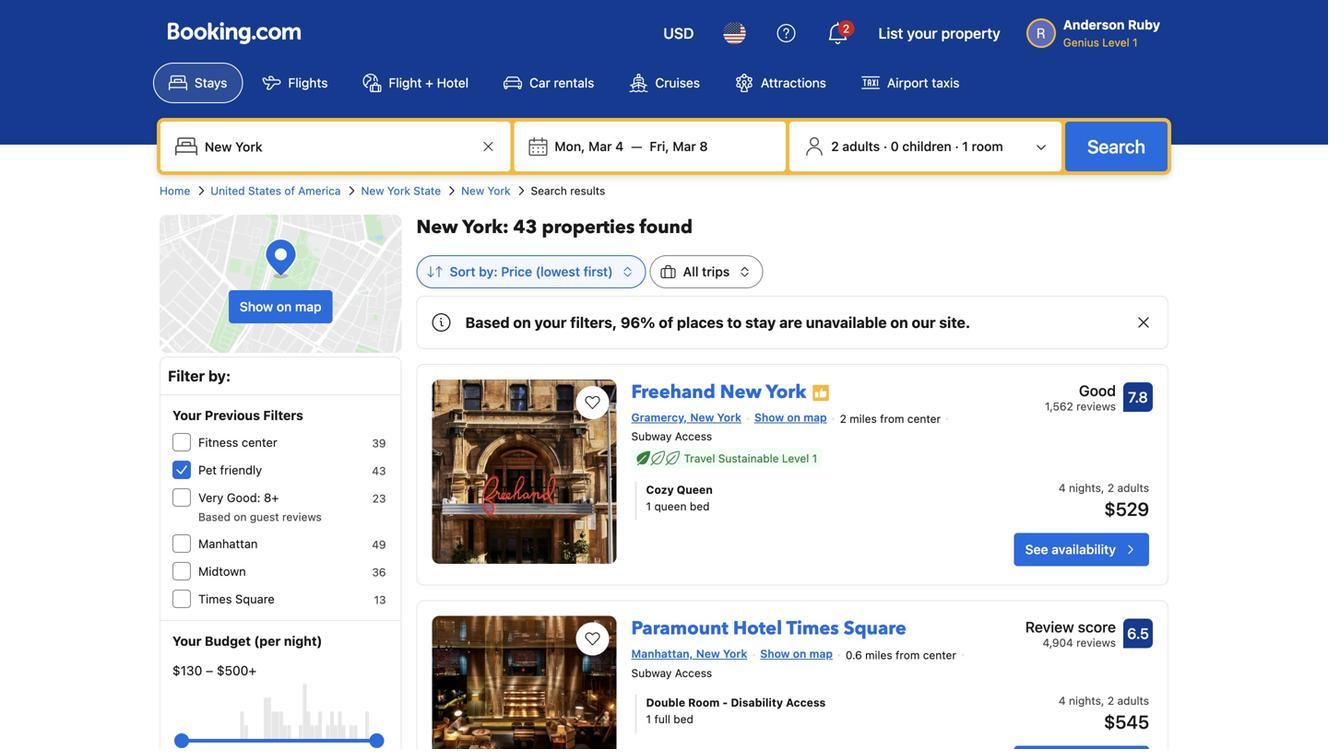 Task type: locate. For each thing, give the bounding box(es) containing it.
0 vertical spatial your
[[907, 24, 937, 42]]

1 vertical spatial square
[[844, 617, 906, 642]]

1 inside cozy queen 1 queen bed
[[646, 501, 651, 513]]

7.8
[[1128, 389, 1148, 406]]

2 vertical spatial center
[[923, 649, 956, 662]]

by: right filter
[[208, 368, 231, 385]]

1 vertical spatial hotel
[[733, 617, 782, 642]]

1 down 'cozy'
[[646, 501, 651, 513]]

reviews down score
[[1076, 637, 1116, 650]]

nights inside 4 nights , 2 adults $545
[[1069, 695, 1101, 708]]

2 mar from the left
[[673, 139, 696, 154]]

show for $545
[[760, 648, 790, 661]]

0 vertical spatial bed
[[690, 501, 710, 513]]

map
[[295, 299, 322, 314], [803, 411, 827, 424], [809, 648, 833, 661]]

all trips button
[[650, 255, 763, 289]]

2 subway from the top
[[631, 667, 672, 680]]

show on map
[[240, 299, 322, 314], [754, 411, 827, 424], [760, 648, 833, 661]]

1 vertical spatial from
[[896, 649, 920, 662]]

1 vertical spatial based
[[198, 511, 231, 524]]

subway down manhattan,
[[631, 667, 672, 680]]

2 up $545
[[1107, 695, 1114, 708]]

2
[[843, 22, 850, 35], [831, 139, 839, 154], [840, 413, 846, 425], [1107, 482, 1114, 495], [1107, 695, 1114, 708]]

very good: 8+
[[198, 491, 279, 505]]

of right 96%
[[659, 314, 673, 332]]

0 horizontal spatial ·
[[883, 139, 887, 154]]

2 inside dropdown button
[[831, 139, 839, 154]]

york for freehand new york
[[766, 380, 806, 405]]

square up the 0.6 at the right bottom of the page
[[844, 617, 906, 642]]

adults up $529
[[1117, 482, 1149, 495]]

center inside 0.6 miles from center subway access
[[923, 649, 956, 662]]

airport
[[887, 75, 928, 90]]

access inside the 2 miles from center subway access
[[675, 430, 712, 443]]

based down the sort
[[465, 314, 510, 332]]

new york state link
[[361, 183, 441, 199]]

map for $529
[[803, 411, 827, 424]]

0 vertical spatial miles
[[850, 413, 877, 425]]

hotel up 0.6 miles from center subway access
[[733, 617, 782, 642]]

0 vertical spatial your
[[172, 408, 202, 423]]

your down filter
[[172, 408, 202, 423]]

nights inside 4 nights , 2 adults $529
[[1069, 482, 1101, 495]]

0 horizontal spatial based
[[198, 511, 231, 524]]

your left filters,
[[535, 314, 567, 332]]

this property is part of our preferred partner program. it's committed to providing excellent service and good value. it'll pay us a higher commission if you make a booking. image
[[812, 384, 830, 403]]

list your property
[[878, 24, 1000, 42]]

by: for filter
[[208, 368, 231, 385]]

travel
[[684, 453, 715, 465]]

1 vertical spatial adults
[[1117, 482, 1149, 495]]

level inside anderson ruby genius level 1
[[1102, 36, 1129, 49]]

1 left the room
[[962, 139, 968, 154]]

+
[[425, 75, 433, 90]]

york for gramercy, new york
[[717, 411, 741, 424]]

4 inside 4 nights , 2 adults $529
[[1059, 482, 1066, 495]]

map inside button
[[295, 299, 322, 314]]

1 vertical spatial ,
[[1101, 695, 1104, 708]]

0 vertical spatial map
[[295, 299, 322, 314]]

square up "your budget (per night)"
[[235, 593, 275, 606]]

0 horizontal spatial mar
[[588, 139, 612, 154]]

scored 6.5 element
[[1123, 619, 1153, 649]]

gramercy,
[[631, 411, 687, 424]]

· right children
[[955, 139, 959, 154]]

1 subway from the top
[[631, 430, 672, 443]]

43 down 39
[[372, 465, 386, 478]]

0 vertical spatial show
[[240, 299, 273, 314]]

full
[[654, 713, 670, 726]]

your up "$130"
[[172, 634, 202, 649]]

1 , from the top
[[1101, 482, 1104, 495]]

bed down the queen
[[690, 501, 710, 513]]

1 vertical spatial reviews
[[282, 511, 322, 524]]

2 left 0
[[831, 139, 839, 154]]

car rentals
[[529, 75, 594, 90]]

adults inside 2 adults · 0 children · 1 room dropdown button
[[842, 139, 880, 154]]

york inside 'link'
[[487, 184, 511, 197]]

1 vertical spatial your
[[172, 634, 202, 649]]

1 vertical spatial show
[[754, 411, 784, 424]]

2 for 2 adults · 0 children · 1 room
[[831, 139, 839, 154]]

based down very
[[198, 511, 231, 524]]

1 vertical spatial access
[[675, 667, 712, 680]]

0 vertical spatial center
[[907, 413, 941, 425]]

reviews inside good 1,562 reviews
[[1076, 400, 1116, 413]]

level up cozy queen "link" at the bottom of the page
[[782, 453, 809, 465]]

reviews for based
[[282, 511, 322, 524]]

subway for $545
[[631, 667, 672, 680]]

1 horizontal spatial ·
[[955, 139, 959, 154]]

0 horizontal spatial by:
[[208, 368, 231, 385]]

york left this property is part of our preferred partner program. it's committed to providing excellent service and good value. it'll pay us a higher commission if you make a booking. image
[[766, 380, 806, 405]]

·
[[883, 139, 887, 154], [955, 139, 959, 154]]

your right 'list'
[[907, 24, 937, 42]]

4 left —
[[615, 139, 624, 154]]

1 mar from the left
[[588, 139, 612, 154]]

2 for 2
[[843, 22, 850, 35]]

times down midtown
[[198, 593, 232, 606]]

adults for $545
[[1117, 695, 1149, 708]]

good element
[[1045, 380, 1116, 402]]

search button
[[1065, 122, 1168, 172]]

mar right mon,
[[588, 139, 612, 154]]

manhattan
[[198, 537, 258, 551]]

adults up $545
[[1117, 695, 1149, 708]]

new york
[[461, 184, 511, 197]]

all trips
[[683, 264, 730, 279]]

1 vertical spatial 43
[[372, 465, 386, 478]]

your
[[172, 408, 202, 423], [172, 634, 202, 649]]

2 left 'list'
[[843, 22, 850, 35]]

subway
[[631, 430, 672, 443], [631, 667, 672, 680]]

1 vertical spatial miles
[[865, 649, 892, 662]]

2 up cozy queen "link" at the bottom of the page
[[840, 413, 846, 425]]

center
[[907, 413, 941, 425], [242, 436, 277, 450], [923, 649, 956, 662]]

0 vertical spatial by:
[[479, 264, 498, 279]]

review
[[1025, 619, 1074, 637]]

2 vertical spatial map
[[809, 648, 833, 661]]

subway inside 0.6 miles from center subway access
[[631, 667, 672, 680]]

cruises
[[655, 75, 700, 90]]

2 up $529
[[1107, 482, 1114, 495]]

1 horizontal spatial 43
[[513, 215, 537, 240]]

mon, mar 4 button
[[547, 130, 631, 163]]

group
[[182, 727, 377, 750]]

adults left 0
[[842, 139, 880, 154]]

bed inside double room - disability access 1 full bed
[[674, 713, 693, 726]]

access
[[675, 430, 712, 443], [675, 667, 712, 680], [786, 697, 826, 710]]

results
[[570, 184, 605, 197]]

reviews inside the review score 4,904 reviews
[[1076, 637, 1116, 650]]

2 vertical spatial reviews
[[1076, 637, 1116, 650]]

1 horizontal spatial based
[[465, 314, 510, 332]]

nights up availability
[[1069, 482, 1101, 495]]

map for $545
[[809, 648, 833, 661]]

1 vertical spatial by:
[[208, 368, 231, 385]]

bed
[[690, 501, 710, 513], [674, 713, 693, 726]]

list your property link
[[867, 11, 1012, 55]]

0 horizontal spatial search
[[531, 184, 567, 197]]

1 vertical spatial map
[[803, 411, 827, 424]]

0 vertical spatial level
[[1102, 36, 1129, 49]]

center inside the 2 miles from center subway access
[[907, 413, 941, 425]]

0 vertical spatial ,
[[1101, 482, 1104, 495]]

4 inside 4 nights , 2 adults $545
[[1059, 695, 1066, 708]]

0 vertical spatial hotel
[[437, 75, 469, 90]]

0 vertical spatial square
[[235, 593, 275, 606]]

4 up the see availability
[[1059, 482, 1066, 495]]

access for $545
[[675, 667, 712, 680]]

new york link
[[461, 183, 511, 199]]

4 down 4,904
[[1059, 695, 1066, 708]]

show on map for $545
[[760, 648, 833, 661]]

hotel
[[437, 75, 469, 90], [733, 617, 782, 642]]

flights link
[[247, 63, 343, 103]]

1 your from the top
[[172, 408, 202, 423]]

, for $545
[[1101, 695, 1104, 708]]

0 vertical spatial from
[[880, 413, 904, 425]]

, inside 4 nights , 2 adults $545
[[1101, 695, 1104, 708]]

this property is part of our preferred partner program. it's committed to providing excellent service and good value. it'll pay us a higher commission if you make a booking. image
[[812, 384, 830, 403]]

mar left 8
[[673, 139, 696, 154]]

new up the 2 miles from center subway access
[[720, 380, 762, 405]]

0 vertical spatial 4
[[615, 139, 624, 154]]

anderson ruby genius level 1
[[1063, 17, 1160, 49]]

1 horizontal spatial by:
[[479, 264, 498, 279]]

0 vertical spatial of
[[284, 184, 295, 197]]

freehand new york link
[[631, 373, 806, 405]]

2 vertical spatial show on map
[[760, 648, 833, 661]]

2 vertical spatial access
[[786, 697, 826, 710]]

1 down ruby
[[1133, 36, 1138, 49]]

0 vertical spatial 43
[[513, 215, 537, 240]]

anderson
[[1063, 17, 1125, 32]]

1 inside double room - disability access 1 full bed
[[646, 713, 651, 726]]

2 vertical spatial 4
[[1059, 695, 1066, 708]]

2 vertical spatial show
[[760, 648, 790, 661]]

1 vertical spatial bed
[[674, 713, 693, 726]]

nights down 4,904
[[1069, 695, 1101, 708]]

1 vertical spatial subway
[[631, 667, 672, 680]]

, inside 4 nights , 2 adults $529
[[1101, 482, 1104, 495]]

york down freehand new york
[[717, 411, 741, 424]]

miles
[[850, 413, 877, 425], [865, 649, 892, 662]]

filters
[[263, 408, 303, 423]]

of right states
[[284, 184, 295, 197]]

reviews
[[1076, 400, 1116, 413], [282, 511, 322, 524], [1076, 637, 1116, 650]]

freehand
[[631, 380, 715, 405]]

very
[[198, 491, 223, 505]]

0 vertical spatial reviews
[[1076, 400, 1116, 413]]

hotel inside paramount hotel times square "link"
[[733, 617, 782, 642]]

(per
[[254, 634, 281, 649]]

2 adults · 0 children · 1 room button
[[797, 129, 1054, 164]]

2 inside 'dropdown button'
[[843, 22, 850, 35]]

0 vertical spatial adults
[[842, 139, 880, 154]]

1 horizontal spatial square
[[844, 617, 906, 642]]

filter by:
[[168, 368, 231, 385]]

, up $529
[[1101, 482, 1104, 495]]

0 vertical spatial show on map
[[240, 299, 322, 314]]

search for search results
[[531, 184, 567, 197]]

1 vertical spatial of
[[659, 314, 673, 332]]

2 nights from the top
[[1069, 695, 1101, 708]]

by: right the sort
[[479, 264, 498, 279]]

miles for $545
[[865, 649, 892, 662]]

0 horizontal spatial your
[[535, 314, 567, 332]]

square
[[235, 593, 275, 606], [844, 617, 906, 642]]

1 left full
[[646, 713, 651, 726]]

subway down gramercy,
[[631, 430, 672, 443]]

united
[[211, 184, 245, 197]]

fri, mar 8 button
[[642, 130, 715, 163]]

mar
[[588, 139, 612, 154], [673, 139, 696, 154]]

search inside button
[[1087, 136, 1145, 157]]

filters,
[[570, 314, 617, 332]]

hotel right +
[[437, 75, 469, 90]]

our
[[912, 314, 936, 332]]

places
[[677, 314, 724, 332]]

new up the york:
[[461, 184, 484, 197]]

taxis
[[932, 75, 960, 90]]

1 vertical spatial center
[[242, 436, 277, 450]]

2 vertical spatial adults
[[1117, 695, 1149, 708]]

1 inside anderson ruby genius level 1
[[1133, 36, 1138, 49]]

2 · from the left
[[955, 139, 959, 154]]

0 vertical spatial times
[[198, 593, 232, 606]]

0 horizontal spatial square
[[235, 593, 275, 606]]

0 horizontal spatial of
[[284, 184, 295, 197]]

new down 'paramount'
[[696, 648, 720, 661]]

1 horizontal spatial mar
[[673, 139, 696, 154]]

from inside 0.6 miles from center subway access
[[896, 649, 920, 662]]

2 inside 4 nights , 2 adults $529
[[1107, 482, 1114, 495]]

search
[[1087, 136, 1145, 157], [531, 184, 567, 197]]

0 vertical spatial subway
[[631, 430, 672, 443]]

0 horizontal spatial level
[[782, 453, 809, 465]]

1 horizontal spatial hotel
[[733, 617, 782, 642]]

0 vertical spatial access
[[675, 430, 712, 443]]

access down "gramercy, new york"
[[675, 430, 712, 443]]

york up the york:
[[487, 184, 511, 197]]

stays link
[[153, 63, 243, 103]]

1 horizontal spatial search
[[1087, 136, 1145, 157]]

2 inside the 2 miles from center subway access
[[840, 413, 846, 425]]

times up 0.6 miles from center subway access
[[786, 617, 839, 642]]

show inside button
[[240, 299, 273, 314]]

reviews right guest
[[282, 511, 322, 524]]

adults inside 4 nights , 2 adults $545
[[1117, 695, 1149, 708]]

flight + hotel
[[389, 75, 469, 90]]

, up $545
[[1101, 695, 1104, 708]]

· left 0
[[883, 139, 887, 154]]

bed right full
[[674, 713, 693, 726]]

0 horizontal spatial hotel
[[437, 75, 469, 90]]

access down manhattan, new york on the bottom of page
[[675, 667, 712, 680]]

times
[[198, 593, 232, 606], [786, 617, 839, 642]]

your
[[907, 24, 937, 42], [535, 314, 567, 332]]

availability
[[1052, 542, 1116, 558]]

from for $529
[[880, 413, 904, 425]]

reviews down good
[[1076, 400, 1116, 413]]

1 horizontal spatial level
[[1102, 36, 1129, 49]]

2 , from the top
[[1101, 695, 1104, 708]]

0 vertical spatial nights
[[1069, 482, 1101, 495]]

8+
[[264, 491, 279, 505]]

1 vertical spatial 4
[[1059, 482, 1066, 495]]

-
[[723, 697, 728, 710]]

access down 0.6 miles from center subway access
[[786, 697, 826, 710]]

access inside 0.6 miles from center subway access
[[675, 667, 712, 680]]

level down anderson
[[1102, 36, 1129, 49]]

york down paramount hotel times square
[[723, 648, 747, 661]]

budget
[[205, 634, 251, 649]]

adults inside 4 nights , 2 adults $529
[[1117, 482, 1149, 495]]

1 vertical spatial search
[[531, 184, 567, 197]]

0 horizontal spatial times
[[198, 593, 232, 606]]

new inside 'link'
[[461, 184, 484, 197]]

0 vertical spatial based
[[465, 314, 510, 332]]

1 nights from the top
[[1069, 482, 1101, 495]]

1 horizontal spatial times
[[786, 617, 839, 642]]

booking.com image
[[168, 22, 301, 44]]

sort
[[450, 264, 476, 279]]

to
[[727, 314, 742, 332]]

$545
[[1104, 711, 1149, 733]]

miles inside the 2 miles from center subway access
[[850, 413, 877, 425]]

0 vertical spatial search
[[1087, 136, 1145, 157]]

from inside the 2 miles from center subway access
[[880, 413, 904, 425]]

cozy queen link
[[646, 482, 958, 499]]

1 vertical spatial nights
[[1069, 695, 1101, 708]]

1 vertical spatial show on map
[[754, 411, 827, 424]]

scored 7.8 element
[[1123, 383, 1153, 412]]

subway inside the 2 miles from center subway access
[[631, 430, 672, 443]]

1 vertical spatial times
[[786, 617, 839, 642]]

properties
[[542, 215, 635, 240]]

times inside "link"
[[786, 617, 839, 642]]

43 right the york:
[[513, 215, 537, 240]]

2 your from the top
[[172, 634, 202, 649]]

based
[[465, 314, 510, 332], [198, 511, 231, 524]]

manhattan,
[[631, 648, 693, 661]]

based on your filters, 96% of places to stay are unavailable on our site.
[[465, 314, 970, 332]]

manhattan, new york
[[631, 648, 747, 661]]

miles inside 0.6 miles from center subway access
[[865, 649, 892, 662]]

level
[[1102, 36, 1129, 49], [782, 453, 809, 465]]

nights for $545
[[1069, 695, 1101, 708]]

1 vertical spatial your
[[535, 314, 567, 332]]

1 inside 2 adults · 0 children · 1 room dropdown button
[[962, 139, 968, 154]]



Task type: describe. For each thing, give the bounding box(es) containing it.
paramount hotel times square link
[[631, 609, 906, 642]]

car
[[529, 75, 550, 90]]

center for $529
[[907, 413, 941, 425]]

0.6
[[846, 649, 862, 662]]

sustainable
[[718, 453, 779, 465]]

new down state
[[416, 215, 458, 240]]

4 for $529
[[1059, 482, 1066, 495]]

usd
[[663, 24, 694, 42]]

6.5
[[1127, 625, 1149, 643]]

fitness
[[198, 436, 238, 450]]

0
[[891, 139, 899, 154]]

new york state
[[361, 184, 441, 197]]

1 horizontal spatial of
[[659, 314, 673, 332]]

by: for sort
[[479, 264, 498, 279]]

freehand new york
[[631, 380, 806, 405]]

good:
[[227, 491, 260, 505]]

united states of america link
[[211, 183, 341, 199]]

adults for $529
[[1117, 482, 1149, 495]]

2 button
[[816, 11, 860, 55]]

times square
[[198, 593, 275, 606]]

23
[[372, 492, 386, 505]]

$529
[[1104, 499, 1149, 520]]

queen
[[654, 501, 687, 513]]

site.
[[939, 314, 970, 332]]

—
[[631, 139, 642, 154]]

usd button
[[652, 11, 705, 55]]

new down freehand new york
[[690, 411, 714, 424]]

gramercy, new york
[[631, 411, 741, 424]]

reviews for review
[[1076, 637, 1116, 650]]

your for your previous filters
[[172, 408, 202, 423]]

flight
[[389, 75, 422, 90]]

–
[[206, 664, 213, 679]]

double
[[646, 697, 685, 710]]

1 up cozy queen "link" at the bottom of the page
[[812, 453, 817, 465]]

search results updated. new york: 43 properties found. applied filters: pet friendly, guests' favorite area, adapted bath. element
[[416, 215, 1169, 241]]

pet
[[198, 463, 217, 477]]

1 horizontal spatial your
[[907, 24, 937, 42]]

are
[[779, 314, 802, 332]]

airport taxis link
[[846, 63, 975, 103]]

your for your budget (per night)
[[172, 634, 202, 649]]

cozy queen 1 queen bed
[[646, 484, 713, 513]]

access for $529
[[675, 430, 712, 443]]

trips
[[702, 264, 730, 279]]

review score element
[[1025, 617, 1116, 639]]

0.6 miles from center subway access
[[631, 649, 956, 680]]

paramount
[[631, 617, 728, 642]]

fri,
[[650, 139, 669, 154]]

midtown
[[198, 565, 246, 579]]

(lowest
[[536, 264, 580, 279]]

see
[[1025, 542, 1048, 558]]

ruby
[[1128, 17, 1160, 32]]

2 miles from center subway access
[[631, 413, 941, 443]]

disability
[[731, 697, 783, 710]]

miles for $529
[[850, 413, 877, 425]]

sort by: price (lowest first)
[[450, 264, 613, 279]]

1 vertical spatial level
[[782, 453, 809, 465]]

paramount hotel times square image
[[432, 617, 617, 750]]

your account menu anderson ruby genius level 1 element
[[1026, 8, 1168, 51]]

search for search
[[1087, 136, 1145, 157]]

guest
[[250, 511, 279, 524]]

39
[[372, 437, 386, 450]]

4,904
[[1043, 637, 1073, 650]]

york left state
[[387, 184, 410, 197]]

nights for $529
[[1069, 482, 1101, 495]]

queen
[[677, 484, 713, 497]]

2 inside 4 nights , 2 adults $545
[[1107, 695, 1114, 708]]

$130 – $500+
[[172, 664, 256, 679]]

center for $545
[[923, 649, 956, 662]]

your budget (per night)
[[172, 634, 322, 649]]

, for $529
[[1101, 482, 1104, 495]]

show on map inside show on map button
[[240, 299, 322, 314]]

found
[[639, 215, 693, 240]]

show for $529
[[754, 411, 784, 424]]

49
[[372, 539, 386, 552]]

see availability
[[1025, 542, 1116, 558]]

state
[[413, 184, 441, 197]]

2 adults · 0 children · 1 room
[[831, 139, 1003, 154]]

flights
[[288, 75, 328, 90]]

list
[[878, 24, 903, 42]]

flight + hotel link
[[347, 63, 484, 103]]

search results
[[531, 184, 605, 197]]

attractions
[[761, 75, 826, 90]]

square inside "link"
[[844, 617, 906, 642]]

see availability link
[[1014, 534, 1149, 567]]

york for manhattan, new york
[[723, 648, 747, 661]]

car rentals link
[[488, 63, 610, 103]]

4 for $545
[[1059, 695, 1066, 708]]

stays
[[195, 75, 227, 90]]

based on guest reviews
[[198, 511, 322, 524]]

on inside button
[[277, 299, 292, 314]]

show on map for $529
[[754, 411, 827, 424]]

children
[[902, 139, 952, 154]]

filter
[[168, 368, 205, 385]]

unavailable
[[806, 314, 887, 332]]

double room - disability access 1 full bed
[[646, 697, 826, 726]]

$130
[[172, 664, 202, 679]]

night)
[[284, 634, 322, 649]]

room
[[972, 139, 1003, 154]]

$500+
[[217, 664, 256, 679]]

freehand new york image
[[432, 380, 617, 564]]

0 horizontal spatial 43
[[372, 465, 386, 478]]

4 nights , 2 adults $545
[[1059, 695, 1149, 733]]

subway for $529
[[631, 430, 672, 443]]

fitness center
[[198, 436, 277, 450]]

home
[[160, 184, 190, 197]]

Where are you going? field
[[197, 130, 477, 163]]

access inside double room - disability access 1 full bed
[[786, 697, 826, 710]]

previous
[[205, 408, 260, 423]]

all
[[683, 264, 699, 279]]

genius
[[1063, 36, 1099, 49]]

new york: 43 properties found
[[416, 215, 693, 240]]

friendly
[[220, 463, 262, 477]]

from for $545
[[896, 649, 920, 662]]

1 · from the left
[[883, 139, 887, 154]]

new right america at left top
[[361, 184, 384, 197]]

bed inside cozy queen 1 queen bed
[[690, 501, 710, 513]]

attractions link
[[719, 63, 842, 103]]

based for based on your filters, 96% of places to stay are unavailable on our site.
[[465, 314, 510, 332]]

hotel inside the flight + hotel link
[[437, 75, 469, 90]]

paramount hotel times square
[[631, 617, 906, 642]]

stay
[[745, 314, 776, 332]]

review score 4,904 reviews
[[1025, 619, 1116, 650]]

1,562
[[1045, 400, 1073, 413]]

2 for 2 miles from center subway access
[[840, 413, 846, 425]]

based for based on guest reviews
[[198, 511, 231, 524]]



Task type: vqa. For each thing, say whether or not it's contained in the screenshot.


